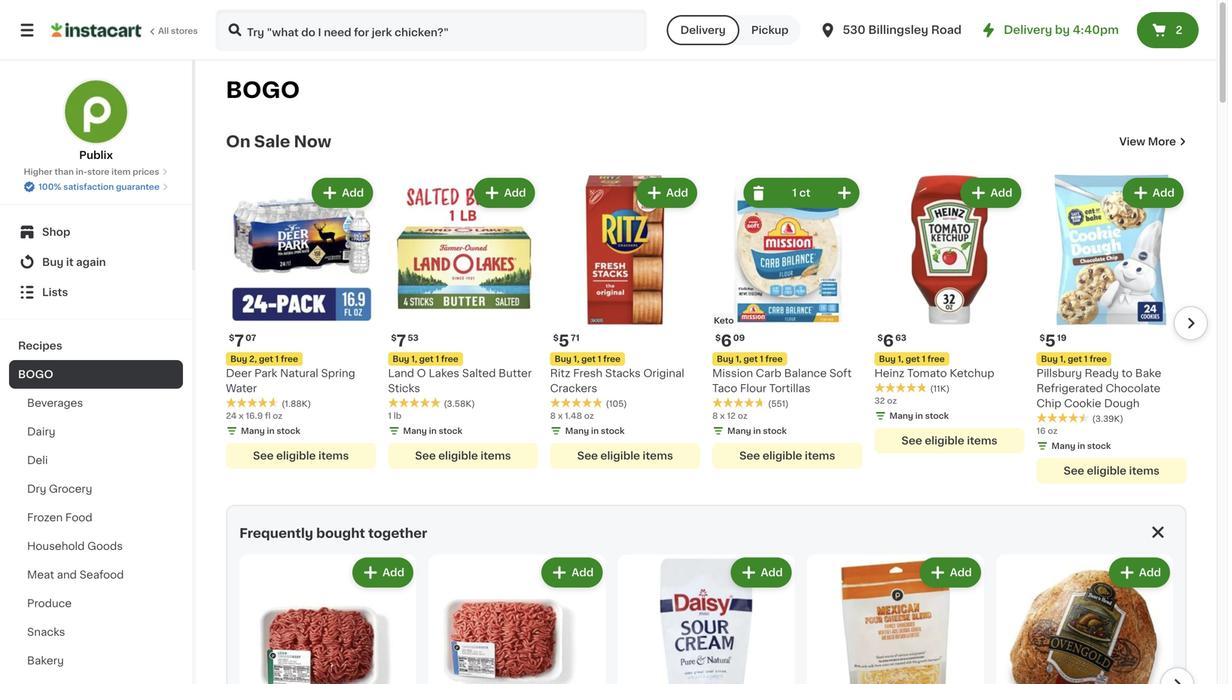 Task type: locate. For each thing, give the bounding box(es) containing it.
in-
[[76, 168, 87, 176]]

1,
[[736, 355, 742, 363], [412, 355, 418, 363], [574, 355, 580, 363], [898, 355, 904, 363], [1061, 355, 1066, 363]]

2 buy 1, get 1 free from the left
[[393, 355, 459, 363]]

in down flour
[[754, 427, 761, 435]]

see down 1.48
[[578, 450, 598, 461]]

1 up tomato
[[923, 355, 926, 363]]

many in stock down 12
[[728, 427, 787, 435]]

2 get from the left
[[744, 355, 758, 363]]

24
[[226, 412, 237, 420]]

free up lakes
[[441, 355, 459, 363]]

0 horizontal spatial 8
[[551, 412, 556, 420]]

get up tomato
[[906, 355, 921, 363]]

$ inside $ 5 71
[[554, 334, 559, 342]]

publix
[[79, 150, 113, 160]]

items
[[968, 435, 998, 446], [319, 450, 349, 461], [805, 450, 836, 461], [481, 450, 511, 461], [643, 450, 674, 461], [1130, 466, 1160, 476]]

$ inside $ 7 07
[[229, 334, 235, 342]]

get up o at the bottom of the page
[[420, 355, 434, 363]]

salted
[[462, 368, 496, 378]]

see for mission carb balance soft taco flour tortillas
[[740, 450, 761, 461]]

get up fresh
[[582, 355, 596, 363]]

pillsbury ready to bake refrigerated chocolate chip cookie dough
[[1037, 368, 1162, 409]]

1, for land
[[412, 355, 418, 363]]

oz right 12
[[738, 412, 748, 420]]

see eligible items
[[902, 435, 998, 446], [253, 450, 349, 461], [740, 450, 836, 461], [415, 450, 511, 461], [578, 450, 674, 461], [1064, 466, 1160, 476]]

5 for pillsbury
[[1046, 333, 1056, 349]]

see eligible items down (105)
[[578, 450, 674, 461]]

items for heinz tomato ketchup
[[968, 435, 998, 446]]

get up carb
[[744, 355, 758, 363]]

(11k)
[[931, 385, 950, 393]]

see eligible items button down (11k) at the bottom
[[875, 428, 1025, 453]]

items for land o lakes salted butter sticks
[[481, 450, 511, 461]]

stock for lakes
[[439, 427, 463, 435]]

buy it again link
[[9, 247, 183, 277]]

0 horizontal spatial x
[[239, 412, 244, 420]]

1 6 from the left
[[721, 333, 732, 349]]

$ for pillsbury ready to bake refrigerated chocolate chip cookie dough
[[1040, 334, 1046, 342]]

free up the heinz tomato ketchup
[[928, 355, 945, 363]]

in down 8 x 1.48 oz
[[591, 427, 599, 435]]

buy up mission
[[717, 355, 734, 363]]

7 for deer
[[235, 333, 244, 349]]

see for ritz fresh stacks original crackers
[[578, 450, 598, 461]]

recipes
[[18, 341, 62, 351]]

1 1, from the left
[[736, 355, 742, 363]]

get for ready
[[1068, 355, 1083, 363]]

eligible
[[925, 435, 965, 446], [276, 450, 316, 461], [763, 450, 803, 461], [439, 450, 478, 461], [601, 450, 641, 461], [1088, 466, 1127, 476]]

6 left 63
[[884, 333, 894, 349]]

24 x 16.9 fl oz
[[226, 412, 283, 420]]

in down cookie at the right bottom of page
[[1078, 442, 1086, 450]]

None search field
[[215, 9, 648, 51]]

1 horizontal spatial delivery
[[1004, 24, 1053, 35]]

4 $ from the left
[[554, 334, 559, 342]]

71
[[571, 334, 580, 342]]

eligible for to
[[1088, 466, 1127, 476]]

many for heinz tomato ketchup
[[890, 412, 914, 420]]

see down fl
[[253, 450, 274, 461]]

8 left 12
[[713, 412, 718, 420]]

buy up heinz
[[880, 355, 896, 363]]

see eligible items button
[[875, 428, 1025, 453], [226, 443, 376, 469], [713, 443, 863, 469], [388, 443, 538, 469], [551, 443, 701, 469], [1037, 458, 1187, 484]]

get for o
[[420, 355, 434, 363]]

see eligible items for stacks
[[578, 450, 674, 461]]

see down sticks
[[415, 450, 436, 461]]

buy 1, get 1 free up o at the bottom of the page
[[393, 355, 459, 363]]

$ inside $ 7 53
[[391, 334, 397, 342]]

buy up the ritz
[[555, 355, 572, 363]]

tomato
[[908, 368, 948, 378]]

lists
[[42, 287, 68, 298]]

1, up heinz
[[898, 355, 904, 363]]

item carousel region
[[205, 169, 1209, 493], [219, 548, 1195, 684]]

4 free from the left
[[604, 355, 621, 363]]

see eligible items for to
[[1064, 466, 1160, 476]]

to
[[1122, 368, 1133, 378]]

6
[[721, 333, 732, 349], [884, 333, 894, 349]]

get for fresh
[[582, 355, 596, 363]]

2 free from the left
[[766, 355, 783, 363]]

frequently bought together
[[240, 527, 428, 540]]

2 x from the left
[[720, 412, 725, 420]]

1 5 from the left
[[559, 333, 570, 349]]

$ left '19'
[[1040, 334, 1046, 342]]

in for tomato
[[916, 412, 924, 420]]

free up ready
[[1090, 355, 1108, 363]]

now
[[294, 134, 332, 150]]

5 $ from the left
[[878, 334, 884, 342]]

7 left the 07
[[235, 333, 244, 349]]

$ left 63
[[878, 334, 884, 342]]

many for pillsbury ready to bake refrigerated chocolate chip cookie dough
[[1052, 442, 1076, 450]]

1 up lakes
[[436, 355, 439, 363]]

see eligible items button down (3.58k)
[[388, 443, 538, 469]]

see eligible items for lakes
[[415, 450, 511, 461]]

service type group
[[667, 15, 801, 45]]

see eligible items for natural
[[253, 450, 349, 461]]

delivery left pickup
[[681, 25, 726, 35]]

in down land o lakes salted butter sticks
[[429, 427, 437, 435]]

item carousel region containing add
[[219, 548, 1195, 684]]

get up pillsbury
[[1068, 355, 1083, 363]]

view
[[1120, 136, 1146, 147]]

1 horizontal spatial bogo
[[226, 79, 300, 101]]

$ down keto
[[716, 334, 721, 342]]

snacks
[[27, 627, 65, 637]]

chocolate
[[1106, 383, 1161, 394]]

1 8 from the left
[[713, 412, 718, 420]]

buy up pillsbury
[[1042, 355, 1059, 363]]

buy up land
[[393, 355, 410, 363]]

see down cookie at the right bottom of page
[[1064, 466, 1085, 476]]

8 x 1.48 oz
[[551, 412, 594, 420]]

beverages link
[[9, 389, 183, 417]]

see eligible items button down (551)
[[713, 443, 863, 469]]

5 buy 1, get 1 free from the left
[[1042, 355, 1108, 363]]

1 horizontal spatial 8
[[713, 412, 718, 420]]

free up carb
[[766, 355, 783, 363]]

6 for heinz
[[884, 333, 894, 349]]

many down 32 oz
[[890, 412, 914, 420]]

8 for 5
[[551, 412, 556, 420]]

see for heinz tomato ketchup
[[902, 435, 923, 446]]

household goods
[[27, 541, 123, 552]]

1 horizontal spatial x
[[558, 412, 563, 420]]

eligible for ketchup
[[925, 435, 965, 446]]

see for pillsbury ready to bake refrigerated chocolate chip cookie dough
[[1064, 466, 1085, 476]]

free for to
[[1090, 355, 1108, 363]]

1, up mission
[[736, 355, 742, 363]]

in for park
[[267, 427, 275, 435]]

stock down (551)
[[763, 427, 787, 435]]

1 7 from the left
[[235, 333, 244, 349]]

frequently bought together section
[[219, 505, 1195, 684]]

530 billingsley road button
[[819, 9, 962, 51]]

0 horizontal spatial bogo
[[18, 369, 53, 380]]

4 1, from the left
[[898, 355, 904, 363]]

1 up park
[[275, 355, 279, 363]]

2 7 from the left
[[397, 333, 406, 349]]

higher than in-store item prices
[[24, 168, 159, 176]]

buy for land o lakes salted butter sticks
[[393, 355, 410, 363]]

buy for deer park natural spring water
[[231, 355, 247, 363]]

dry grocery
[[27, 484, 92, 494]]

3 x from the left
[[558, 412, 563, 420]]

1 horizontal spatial 6
[[884, 333, 894, 349]]

x for 5
[[558, 412, 563, 420]]

tortillas
[[770, 383, 811, 394]]

$ for deer park natural spring water
[[229, 334, 235, 342]]

2 5 from the left
[[1046, 333, 1056, 349]]

1 buy 1, get 1 free from the left
[[717, 355, 783, 363]]

2
[[1176, 25, 1183, 35]]

buy 1, get 1 free up pillsbury
[[1042, 355, 1108, 363]]

eligible down (3.39k)
[[1088, 466, 1127, 476]]

$ for mission carb balance soft taco flour tortillas
[[716, 334, 721, 342]]

1 free from the left
[[281, 355, 298, 363]]

see for land o lakes salted butter sticks
[[415, 450, 436, 461]]

see eligible items down (551)
[[740, 450, 836, 461]]

see eligible items for ketchup
[[902, 435, 998, 446]]

5 get from the left
[[906, 355, 921, 363]]

3 1, from the left
[[574, 355, 580, 363]]

★★★★★
[[875, 382, 928, 393], [875, 382, 928, 393], [226, 397, 279, 408], [226, 397, 279, 408], [713, 397, 766, 408], [713, 397, 766, 408], [388, 397, 441, 408], [388, 397, 441, 408], [551, 397, 603, 408], [551, 397, 603, 408], [1037, 413, 1090, 423], [1037, 413, 1090, 423]]

16.9
[[246, 412, 263, 420]]

$ inside $ 6 63
[[878, 334, 884, 342]]

bogo
[[226, 79, 300, 101], [18, 369, 53, 380]]

1 vertical spatial bogo
[[18, 369, 53, 380]]

$
[[229, 334, 235, 342], [716, 334, 721, 342], [391, 334, 397, 342], [554, 334, 559, 342], [878, 334, 884, 342], [1040, 334, 1046, 342]]

5 1, from the left
[[1061, 355, 1066, 363]]

$ left the 07
[[229, 334, 235, 342]]

2 8 from the left
[[551, 412, 556, 420]]

3 $ from the left
[[391, 334, 397, 342]]

road
[[932, 24, 962, 35]]

16
[[1037, 427, 1046, 435]]

buy 1, get 1 free up mission
[[717, 355, 783, 363]]

5 free from the left
[[928, 355, 945, 363]]

product group
[[226, 175, 376, 469], [388, 175, 538, 469], [551, 175, 701, 469], [713, 175, 863, 469], [875, 175, 1025, 453], [1037, 175, 1187, 484], [240, 554, 417, 684], [429, 554, 606, 684], [618, 554, 795, 684], [807, 554, 985, 684], [997, 554, 1174, 684]]

many in stock down (3.58k)
[[403, 427, 463, 435]]

3 free from the left
[[441, 355, 459, 363]]

6 $ from the left
[[1040, 334, 1046, 342]]

many down 24 x 16.9 fl oz
[[241, 427, 265, 435]]

meat
[[27, 570, 54, 580]]

1 get from the left
[[259, 355, 273, 363]]

lb
[[394, 412, 402, 420]]

$ left 71
[[554, 334, 559, 342]]

butter
[[499, 368, 532, 378]]

higher
[[24, 168, 52, 176]]

$ inside $ 6 09
[[716, 334, 721, 342]]

(551)
[[769, 400, 789, 408]]

eligible down (105)
[[601, 450, 641, 461]]

many
[[890, 412, 914, 420], [241, 427, 265, 435], [728, 427, 752, 435], [403, 427, 427, 435], [566, 427, 589, 435], [1052, 442, 1076, 450]]

x right 24
[[239, 412, 244, 420]]

1 up fresh
[[598, 355, 602, 363]]

billingsley
[[869, 24, 929, 35]]

6 free from the left
[[1090, 355, 1108, 363]]

get
[[259, 355, 273, 363], [744, 355, 758, 363], [420, 355, 434, 363], [582, 355, 596, 363], [906, 355, 921, 363], [1068, 355, 1083, 363]]

see eligible items down (3.39k)
[[1064, 466, 1160, 476]]

1 x from the left
[[239, 412, 244, 420]]

$ inside $ 5 19
[[1040, 334, 1046, 342]]

2 1, from the left
[[412, 355, 418, 363]]

seafood
[[80, 570, 124, 580]]

see eligible items down (11k) at the bottom
[[902, 435, 998, 446]]

buy 1, get 1 free for carb
[[717, 355, 783, 363]]

in down fl
[[267, 427, 275, 435]]

see eligible items down (3.58k)
[[415, 450, 511, 461]]

flour
[[741, 383, 767, 394]]

1, for pillsbury
[[1061, 355, 1066, 363]]

1 for mission carb balance soft taco flour tortillas
[[760, 355, 764, 363]]

0 vertical spatial item carousel region
[[205, 169, 1209, 493]]

1 up ready
[[1085, 355, 1088, 363]]

2 $ from the left
[[716, 334, 721, 342]]

buy left it
[[42, 257, 64, 267]]

buy 1, get 1 free up tomato
[[880, 355, 945, 363]]

8
[[713, 412, 718, 420], [551, 412, 556, 420]]

many in stock down fl
[[241, 427, 301, 435]]

add button
[[314, 179, 372, 206], [476, 179, 534, 206], [638, 179, 696, 206], [962, 179, 1021, 206], [1125, 179, 1183, 206], [354, 559, 412, 586], [543, 559, 602, 586], [733, 559, 791, 586], [922, 559, 980, 586], [1111, 559, 1169, 586]]

oz right 32
[[888, 397, 898, 405]]

many down 16 oz
[[1052, 442, 1076, 450]]

7 for land
[[397, 333, 406, 349]]

stock for ketchup
[[926, 412, 949, 420]]

eligible down (11k) at the bottom
[[925, 435, 965, 446]]

eligible down (3.58k)
[[439, 450, 478, 461]]

many in stock down 16 oz
[[1052, 442, 1112, 450]]

1 $ from the left
[[229, 334, 235, 342]]

$ left 53
[[391, 334, 397, 342]]

get right 2,
[[259, 355, 273, 363]]

1 for land o lakes salted butter sticks
[[436, 355, 439, 363]]

1 up carb
[[760, 355, 764, 363]]

pickup button
[[740, 15, 801, 45]]

frequently
[[240, 527, 313, 540]]

$ 7 53
[[391, 333, 419, 349]]

2 horizontal spatial x
[[720, 412, 725, 420]]

eligible down (551)
[[763, 450, 803, 461]]

see eligible items button down (105)
[[551, 443, 701, 469]]

items for pillsbury ready to bake refrigerated chocolate chip cookie dough
[[1130, 466, 1160, 476]]

1, up o at the bottom of the page
[[412, 355, 418, 363]]

$ for ritz fresh stacks original crackers
[[554, 334, 559, 342]]

meat and seafood link
[[9, 561, 183, 589]]

stock down (1.88k)
[[277, 427, 301, 435]]

deli
[[27, 455, 48, 466]]

many in stock down 1.48
[[566, 427, 625, 435]]

many down sticks
[[403, 427, 427, 435]]

32 oz
[[875, 397, 898, 405]]

eligible for stacks
[[601, 450, 641, 461]]

eligible down (1.88k)
[[276, 450, 316, 461]]

3 get from the left
[[420, 355, 434, 363]]

4 buy 1, get 1 free from the left
[[880, 355, 945, 363]]

oz right 16
[[1048, 427, 1058, 435]]

1 vertical spatial item carousel region
[[219, 548, 1195, 684]]

delivery inside button
[[681, 25, 726, 35]]

63
[[896, 334, 907, 342]]

bakery link
[[9, 646, 183, 675]]

3 buy 1, get 1 free from the left
[[555, 355, 621, 363]]

many for deer park natural spring water
[[241, 427, 265, 435]]

stock down (11k) at the bottom
[[926, 412, 949, 420]]

mission
[[713, 368, 754, 378]]

1 ct
[[793, 188, 811, 198]]

many down 1.48
[[566, 427, 589, 435]]

x left 12
[[720, 412, 725, 420]]

4 get from the left
[[582, 355, 596, 363]]

0 horizontal spatial delivery
[[681, 25, 726, 35]]

6 left 09
[[721, 333, 732, 349]]

publix logo image
[[63, 78, 129, 145]]

1 horizontal spatial 5
[[1046, 333, 1056, 349]]

grocery
[[49, 484, 92, 494]]

crackers
[[551, 383, 598, 394]]

carb
[[756, 368, 782, 378]]

Search field
[[217, 11, 646, 50]]

buy 1, get 1 free up fresh
[[555, 355, 621, 363]]

0 horizontal spatial 7
[[235, 333, 244, 349]]

many in stock for tomato
[[890, 412, 949, 420]]

see eligible items button for lakes
[[388, 443, 538, 469]]

bogo up sale
[[226, 79, 300, 101]]

2 6 from the left
[[884, 333, 894, 349]]

in for fresh
[[591, 427, 599, 435]]

again
[[76, 257, 106, 267]]

many in stock for carb
[[728, 427, 787, 435]]

0 horizontal spatial 5
[[559, 333, 570, 349]]

more
[[1149, 136, 1177, 147]]

free up stacks
[[604, 355, 621, 363]]

ritz
[[551, 368, 571, 378]]

soft
[[830, 368, 852, 378]]

lists link
[[9, 277, 183, 307]]

1 horizontal spatial 7
[[397, 333, 406, 349]]

530
[[843, 24, 866, 35]]

1 for ritz fresh stacks original crackers
[[598, 355, 602, 363]]

stock down (105)
[[601, 427, 625, 435]]

$ 5 19
[[1040, 333, 1067, 349]]

oz
[[888, 397, 898, 405], [273, 412, 283, 420], [738, 412, 748, 420], [584, 412, 594, 420], [1048, 427, 1058, 435]]

delivery
[[1004, 24, 1053, 35], [681, 25, 726, 35]]

see
[[902, 435, 923, 446], [253, 450, 274, 461], [740, 450, 761, 461], [415, 450, 436, 461], [578, 450, 598, 461], [1064, 466, 1085, 476]]

see down tomato
[[902, 435, 923, 446]]

stock down (3.39k)
[[1088, 442, 1112, 450]]

0 horizontal spatial 6
[[721, 333, 732, 349]]

higher than in-store item prices link
[[24, 166, 168, 178]]

bakery
[[27, 656, 64, 666]]

6 get from the left
[[1068, 355, 1083, 363]]

x left 1.48
[[558, 412, 563, 420]]

7 left 53
[[397, 333, 406, 349]]

dairy link
[[9, 417, 183, 446]]

bogo down recipes on the left of page
[[18, 369, 53, 380]]

1, up fresh
[[574, 355, 580, 363]]

8 left 1.48
[[551, 412, 556, 420]]

delivery left by
[[1004, 24, 1053, 35]]

in for carb
[[754, 427, 761, 435]]

free for natural
[[281, 355, 298, 363]]

in down tomato
[[916, 412, 924, 420]]

delivery for delivery by 4:40pm
[[1004, 24, 1053, 35]]

free up natural
[[281, 355, 298, 363]]

many down 12
[[728, 427, 752, 435]]

see eligible items button down (3.39k)
[[1037, 458, 1187, 484]]

stock for natural
[[277, 427, 301, 435]]

x for 6
[[720, 412, 725, 420]]

fresh
[[574, 368, 603, 378]]



Task type: vqa. For each thing, say whether or not it's contained in the screenshot.
TOMATO
yes



Task type: describe. For each thing, give the bounding box(es) containing it.
produce
[[27, 598, 72, 609]]

frozen food link
[[9, 503, 183, 532]]

taco
[[713, 383, 738, 394]]

5 for ritz
[[559, 333, 570, 349]]

sale
[[254, 134, 290, 150]]

1 for deer park natural spring water
[[275, 355, 279, 363]]

bogo link
[[9, 360, 183, 389]]

shop
[[42, 227, 70, 237]]

items for deer park natural spring water
[[319, 450, 349, 461]]

buy 1, get 1 free for fresh
[[555, 355, 621, 363]]

item
[[111, 168, 131, 176]]

bake
[[1136, 368, 1162, 378]]

1.48
[[565, 412, 582, 420]]

frozen
[[27, 512, 63, 523]]

many in stock for park
[[241, 427, 301, 435]]

item carousel region containing 7
[[205, 169, 1209, 493]]

$ 5 71
[[554, 333, 580, 349]]

2,
[[249, 355, 257, 363]]

12
[[727, 412, 736, 420]]

buy for ritz fresh stacks original crackers
[[555, 355, 572, 363]]

stacks
[[606, 368, 641, 378]]

buy 1, get 1 free for o
[[393, 355, 459, 363]]

bought
[[316, 527, 365, 540]]

4:40pm
[[1073, 24, 1120, 35]]

dry grocery link
[[9, 475, 183, 503]]

stock for stacks
[[601, 427, 625, 435]]

eligible for natural
[[276, 450, 316, 461]]

heinz tomato ketchup
[[875, 368, 995, 378]]

shop link
[[9, 217, 183, 247]]

07
[[246, 334, 256, 342]]

1, for ritz
[[574, 355, 580, 363]]

19
[[1058, 334, 1067, 342]]

100%
[[39, 183, 61, 191]]

many in stock for ready
[[1052, 442, 1112, 450]]

household
[[27, 541, 85, 552]]

than
[[54, 168, 74, 176]]

lakes
[[429, 368, 460, 378]]

frozen food
[[27, 512, 92, 523]]

on sale now link
[[226, 133, 332, 151]]

see eligible items for balance
[[740, 450, 836, 461]]

water
[[226, 383, 257, 394]]

stock for balance
[[763, 427, 787, 435]]

ct
[[800, 188, 811, 198]]

deli link
[[9, 446, 183, 475]]

(1.88k)
[[282, 400, 311, 408]]

get for tomato
[[906, 355, 921, 363]]

food
[[65, 512, 92, 523]]

on
[[226, 134, 251, 150]]

deer
[[226, 368, 252, 378]]

buy 1, get 1 free for tomato
[[880, 355, 945, 363]]

meat and seafood
[[27, 570, 124, 580]]

guarantee
[[116, 183, 160, 191]]

see eligible items button for natural
[[226, 443, 376, 469]]

8 x 12 oz
[[713, 412, 748, 420]]

delivery button
[[667, 15, 740, 45]]

and
[[57, 570, 77, 580]]

cookie
[[1065, 398, 1102, 409]]

fl
[[265, 412, 271, 420]]

it
[[66, 257, 74, 267]]

1 left ct
[[793, 188, 797, 198]]

(3.58k)
[[444, 400, 475, 408]]

bogo inside bogo "link"
[[18, 369, 53, 380]]

view more link
[[1120, 134, 1187, 149]]

x for 7
[[239, 412, 244, 420]]

spring
[[321, 368, 355, 378]]

many for mission carb balance soft taco flour tortillas
[[728, 427, 752, 435]]

many for land o lakes salted butter sticks
[[403, 427, 427, 435]]

natural
[[280, 368, 319, 378]]

refrigerated
[[1037, 383, 1104, 394]]

in for o
[[429, 427, 437, 435]]

store
[[87, 168, 109, 176]]

buy for mission carb balance soft taco flour tortillas
[[717, 355, 734, 363]]

$ 6 09
[[716, 333, 745, 349]]

free for balance
[[766, 355, 783, 363]]

oz right 1.48
[[584, 412, 594, 420]]

sticks
[[388, 383, 420, 394]]

$ for heinz tomato ketchup
[[878, 334, 884, 342]]

get for park
[[259, 355, 273, 363]]

deer park natural spring water
[[226, 368, 355, 394]]

get for carb
[[744, 355, 758, 363]]

see for deer park natural spring water
[[253, 450, 274, 461]]

see eligible items button for to
[[1037, 458, 1187, 484]]

6 for mission
[[721, 333, 732, 349]]

1 for pillsbury ready to bake refrigerated chocolate chip cookie dough
[[1085, 355, 1088, 363]]

free for stacks
[[604, 355, 621, 363]]

remove mission carb balance soft taco flour tortillas image
[[750, 184, 768, 202]]

ketchup
[[950, 368, 995, 378]]

instacart logo image
[[51, 21, 142, 39]]

09
[[734, 334, 745, 342]]

oz right fl
[[273, 412, 283, 420]]

together
[[368, 527, 428, 540]]

1 for heinz tomato ketchup
[[923, 355, 926, 363]]

many in stock for fresh
[[566, 427, 625, 435]]

pickup
[[752, 25, 789, 35]]

buy for pillsbury ready to bake refrigerated chocolate chip cookie dough
[[1042, 355, 1059, 363]]

free for ketchup
[[928, 355, 945, 363]]

32
[[875, 397, 886, 405]]

delivery by 4:40pm
[[1004, 24, 1120, 35]]

eligible for lakes
[[439, 450, 478, 461]]

1 lb
[[388, 412, 402, 420]]

$ 6 63
[[878, 333, 907, 349]]

land o lakes salted butter sticks
[[388, 368, 532, 394]]

delivery for delivery
[[681, 25, 726, 35]]

1, for heinz
[[898, 355, 904, 363]]

see eligible items button for ketchup
[[875, 428, 1025, 453]]

100% satisfaction guarantee button
[[23, 178, 169, 193]]

all stores
[[158, 27, 198, 35]]

see eligible items button for balance
[[713, 443, 863, 469]]

many for ritz fresh stacks original crackers
[[566, 427, 589, 435]]

mission carb balance soft taco flour tortillas
[[713, 368, 852, 394]]

recipes link
[[9, 332, 183, 360]]

1, for mission
[[736, 355, 742, 363]]

stock for to
[[1088, 442, 1112, 450]]

free for lakes
[[441, 355, 459, 363]]

household goods link
[[9, 532, 183, 561]]

100% satisfaction guarantee
[[39, 183, 160, 191]]

see eligible items button for stacks
[[551, 443, 701, 469]]

items for ritz fresh stacks original crackers
[[643, 450, 674, 461]]

many in stock for o
[[403, 427, 463, 435]]

buy 1, get 1 free for ready
[[1042, 355, 1108, 363]]

in for ready
[[1078, 442, 1086, 450]]

balance
[[785, 368, 827, 378]]

8 for 6
[[713, 412, 718, 420]]

increment quantity of mission carb balance soft taco flour tortillas image
[[836, 184, 854, 202]]

heinz
[[875, 368, 905, 378]]

snacks link
[[9, 618, 183, 646]]

produce link
[[9, 589, 183, 618]]

0 vertical spatial bogo
[[226, 79, 300, 101]]

1 left lb
[[388, 412, 392, 420]]

buy for heinz tomato ketchup
[[880, 355, 896, 363]]

items for mission carb balance soft taco flour tortillas
[[805, 450, 836, 461]]

eligible for balance
[[763, 450, 803, 461]]

chip
[[1037, 398, 1062, 409]]

$ for land o lakes salted butter sticks
[[391, 334, 397, 342]]

(3.39k)
[[1093, 415, 1124, 423]]

park
[[255, 368, 278, 378]]



